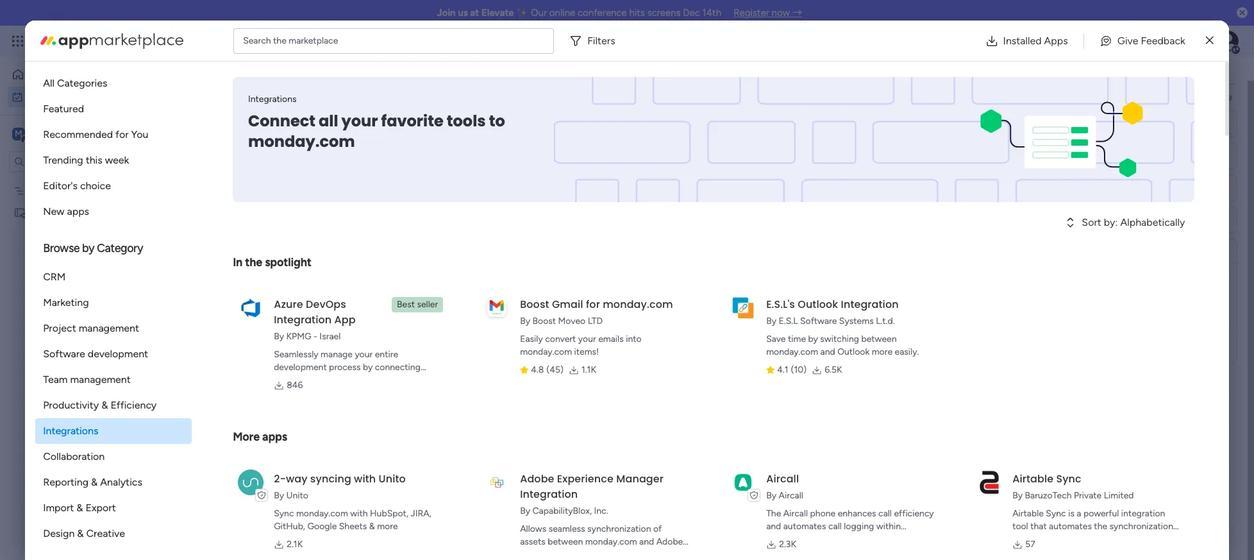Task type: describe. For each thing, give the bounding box(es) containing it.
the
[[767, 508, 782, 519]]

my for work
[[192, 74, 222, 103]]

hits
[[630, 7, 645, 19]]

0 inside the 'next week / 0 items'
[[287, 325, 293, 336]]

your for easily convert your emails into monday.com items!
[[579, 334, 596, 345]]

select product image
[[12, 35, 24, 47]]

customize for customize my work
[[1018, 65, 1073, 80]]

emails
[[599, 334, 624, 345]]

0 vertical spatial first board
[[661, 187, 705, 198]]

first board inside list box
[[30, 207, 74, 218]]

v2 info image
[[1218, 274, 1227, 287]]

you
[[131, 128, 149, 140]]

priority
[[1189, 159, 1218, 170]]

✨
[[517, 7, 529, 19]]

integrations for integrations
[[43, 425, 98, 437]]

category
[[97, 241, 143, 255]]

gmail
[[552, 297, 584, 312]]

enhances
[[838, 508, 877, 519]]

azure devops integration app
[[274, 297, 356, 327]]

app logo image for by boost moveo ltd
[[484, 295, 510, 321]]

entire
[[375, 349, 398, 360]]

workspace selection element
[[12, 126, 107, 143]]

& for export
[[76, 502, 83, 514]]

devops inside seamlessly manage your entire development process by connecting azure devops and monday.com work os
[[300, 375, 332, 386]]

and inside seamlessly manage your entire development process by connecting azure devops and monday.com work os
[[334, 375, 349, 386]]

and left people at right top
[[1122, 92, 1137, 103]]

app logo image for by kpmg - israel
[[238, 295, 264, 321]]

the for boards,
[[1038, 92, 1052, 103]]

0 horizontal spatial /
[[269, 160, 275, 176]]

us
[[458, 7, 468, 19]]

team
[[43, 373, 68, 386]]

our
[[531, 7, 547, 19]]

hide done items
[[338, 107, 404, 118]]

1 vertical spatial software
[[43, 348, 85, 360]]

logging
[[844, 521, 875, 532]]

capabilityblox,
[[533, 506, 592, 516]]

by inside seamlessly manage your entire development process by connecting azure devops and monday.com work os
[[363, 362, 373, 373]]

list box containing my board
[[0, 177, 164, 396]]

items inside the 'next week / 0 items'
[[295, 325, 317, 336]]

work
[[104, 33, 127, 48]]

boost gmail for monday.com by boost moveo ltd
[[520, 297, 673, 327]]

and inside 'save time by switching between monday.com and outlook more easily.'
[[821, 346, 836, 357]]

the for marketplace
[[273, 35, 287, 46]]

all
[[43, 77, 55, 89]]

marketing
[[43, 296, 89, 309]]

syncing
[[310, 472, 351, 486]]

search image
[[294, 108, 305, 118]]

azure inside seamlessly manage your entire development process by connecting azure devops and monday.com work os
[[274, 375, 297, 386]]

featured
[[43, 103, 84, 115]]

easily convert your emails into monday.com items!
[[520, 334, 642, 357]]

convert
[[545, 334, 576, 345]]

israel
[[320, 331, 341, 342]]

trending
[[43, 154, 83, 166]]

board inside first board link
[[681, 187, 705, 198]]

of
[[654, 523, 662, 534]]

recommended
[[43, 128, 113, 140]]

jacob simon image
[[1219, 31, 1239, 51]]

see plans button
[[207, 31, 269, 51]]

Filter dashboard by text search field
[[189, 103, 310, 123]]

to inside integrations connect all your favorite tools to monday.com
[[489, 110, 505, 132]]

systems
[[840, 316, 874, 327]]

shareable board image
[[13, 206, 26, 218]]

1 vertical spatial boost
[[533, 316, 556, 327]]

manage
[[321, 349, 353, 360]]

more
[[233, 430, 260, 444]]

0 vertical spatial development
[[88, 348, 148, 360]]

experience inside allows seamless synchronization of assets between monday.com and adobe experience manager.
[[520, 549, 565, 560]]

outlook inside 'save time by switching between monday.com and outlook more easily.'
[[838, 346, 870, 357]]

app logo image for by e.s.l software systems l.t.d.
[[731, 295, 756, 321]]

board
[[45, 185, 68, 196]]

adobe inside allows seamless synchronization of assets between monday.com and adobe experience manager.
[[657, 536, 683, 547]]

0 vertical spatial boost
[[520, 297, 550, 312]]

0 horizontal spatial work
[[227, 74, 278, 103]]

give feedback
[[1118, 34, 1186, 47]]

plans
[[242, 35, 263, 46]]

baruzotech
[[1025, 490, 1072, 501]]

see
[[224, 35, 240, 46]]

& for creative
[[77, 527, 84, 540]]

1 horizontal spatial /
[[278, 321, 284, 337]]

sort by: alphabetically
[[1082, 216, 1186, 228]]

notifications image
[[1030, 35, 1042, 47]]

best seller
[[397, 299, 438, 310]]

productivity & efficiency
[[43, 399, 157, 411]]

0 horizontal spatial items
[[265, 371, 287, 382]]

1 horizontal spatial unito
[[379, 472, 406, 486]]

1 vertical spatial aircall
[[779, 490, 804, 501]]

0 vertical spatial board
[[707, 159, 731, 170]]

give
[[1118, 34, 1139, 47]]

0 vertical spatial management
[[129, 33, 199, 48]]

assets
[[520, 536, 546, 547]]

all
[[319, 110, 339, 132]]

within
[[877, 521, 901, 532]]

apps image
[[1114, 35, 1127, 47]]

time
[[788, 334, 806, 345]]

you'd
[[1169, 92, 1190, 103]]

2 horizontal spatial work
[[1093, 65, 1119, 80]]

reporting
[[43, 476, 89, 488]]

0 vertical spatial call
[[879, 508, 892, 519]]

by inside boost gmail for monday.com by boost moveo ltd
[[520, 316, 531, 327]]

monday.com inside seamlessly manage your entire development process by connecting azure devops and monday.com work os
[[351, 375, 403, 386]]

home button
[[8, 64, 138, 85]]

main workspace
[[30, 127, 105, 140]]

best
[[397, 299, 415, 310]]

recommended for you
[[43, 128, 149, 140]]

efficiency
[[895, 508, 934, 519]]

with inside "sync monday.com with hubspot, jira, github, google sheets & more"
[[350, 508, 368, 519]]

e.s.l's outlook integration by e.s.l software systems l.t.d.
[[767, 297, 899, 327]]

my board
[[30, 185, 68, 196]]

0 horizontal spatial week
[[105, 154, 129, 166]]

new
[[43, 205, 65, 217]]

monday.com inside boost gmail for monday.com by boost moveo ltd
[[603, 297, 673, 312]]

→
[[793, 7, 802, 19]]

1 image
[[1068, 26, 1079, 41]]

1 vertical spatial 0
[[257, 371, 263, 382]]

allows
[[520, 523, 547, 534]]

crm
[[43, 271, 66, 283]]

monday.com inside "easily convert your emails into monday.com items!"
[[520, 346, 572, 357]]

search everything image
[[1146, 35, 1159, 47]]

adobe experience manager integration by capabilityblox, inc.
[[520, 472, 664, 516]]

column
[[1041, 183, 1073, 193]]

private
[[1075, 490, 1102, 501]]

Search in workspace field
[[27, 154, 107, 169]]

marketplace
[[289, 35, 338, 46]]

manager.
[[567, 549, 604, 560]]

status for status column
[[1013, 183, 1039, 193]]

outlook inside e.s.l's outlook integration by e.s.l software systems l.t.d.
[[798, 297, 839, 312]]

l.t.d.
[[876, 316, 895, 327]]

manager
[[617, 472, 664, 486]]

seamless
[[549, 523, 585, 534]]

0 horizontal spatial by
[[82, 241, 94, 255]]

1 horizontal spatial first
[[661, 187, 679, 198]]

between inside allows seamless synchronization of assets between monday.com and adobe experience manager.
[[548, 536, 583, 547]]

trending this week
[[43, 154, 129, 166]]

tools
[[447, 110, 486, 132]]

1 horizontal spatial people
[[1013, 118, 1040, 129]]

app logo image for by capabilityblox, inc.
[[484, 469, 510, 495]]

hubspot,
[[370, 508, 409, 519]]

airtable sync by baruzotech private limited
[[1013, 472, 1135, 501]]

spotlight
[[265, 255, 312, 269]]

export
[[86, 502, 116, 514]]

allows seamless synchronization of assets between monday.com and adobe experience manager.
[[520, 523, 683, 560]]

6.5k
[[825, 364, 843, 375]]

project
[[43, 322, 76, 334]]

1.1k
[[582, 364, 597, 375]]



Task type: vqa. For each thing, say whether or not it's contained in the screenshot.
Learn
no



Task type: locate. For each thing, give the bounding box(es) containing it.
1 vertical spatial status
[[1013, 183, 1039, 193]]

1 horizontal spatial sync
[[1057, 472, 1082, 486]]

monday.com down synchronization
[[586, 536, 637, 547]]

nov
[[1021, 186, 1036, 196]]

my left board
[[30, 185, 42, 196]]

0 vertical spatial items
[[382, 107, 404, 118]]

by up 'allows'
[[520, 506, 531, 516]]

status up by:
[[1101, 159, 1127, 170]]

with right syncing
[[354, 472, 376, 486]]

1 vertical spatial items
[[295, 325, 317, 336]]

status for status
[[1101, 159, 1127, 170]]

help
[[1157, 528, 1180, 540]]

adobe inside adobe experience manager integration by capabilityblox, inc.
[[520, 472, 555, 486]]

integration up kpmg
[[274, 312, 332, 327]]

in the spotlight
[[233, 255, 312, 269]]

airtable
[[1013, 472, 1054, 486]]

categories
[[57, 77, 107, 89]]

the right the in
[[245, 255, 262, 269]]

experience inside adobe experience manager integration by capabilityblox, inc.
[[557, 472, 614, 486]]

1 horizontal spatial first board
[[661, 187, 705, 198]]

0 horizontal spatial the
[[245, 255, 262, 269]]

sort
[[1082, 216, 1102, 228]]

monday.com inside allows seamless synchronization of assets between monday.com and adobe experience manager.
[[586, 536, 637, 547]]

outlook
[[798, 297, 839, 312], [838, 346, 870, 357]]

sync inside airtable sync by baruzotech private limited
[[1057, 472, 1082, 486]]

0 vertical spatial integration
[[841, 297, 899, 312]]

see plans
[[224, 35, 263, 46]]

give feedback button
[[1090, 28, 1196, 54]]

list box
[[0, 177, 164, 396]]

integrations up connect
[[248, 94, 297, 105]]

2 horizontal spatial by
[[809, 334, 819, 345]]

import
[[43, 502, 74, 514]]

installed apps button
[[975, 28, 1079, 54]]

devops up app
[[306, 297, 346, 312]]

app
[[335, 312, 356, 327]]

my work
[[192, 74, 278, 103]]

1
[[229, 186, 233, 197]]

software inside e.s.l's outlook integration by e.s.l software systems l.t.d.
[[801, 316, 837, 327]]

management right work
[[129, 33, 199, 48]]

0 vertical spatial integrations
[[248, 94, 297, 105]]

team management
[[43, 373, 131, 386]]

invite members image
[[1086, 35, 1099, 47]]

status column
[[1013, 183, 1073, 193]]

status down date
[[1013, 183, 1039, 193]]

2 vertical spatial the
[[245, 255, 262, 269]]

0 vertical spatial adobe
[[520, 472, 555, 486]]

for inside boost gmail for monday.com by boost moveo ltd
[[586, 297, 600, 312]]

your inside integrations connect all your favorite tools to monday.com
[[342, 110, 378, 132]]

0 vertical spatial the
[[273, 35, 287, 46]]

customize inside button
[[430, 107, 473, 118]]

work up connect
[[227, 74, 278, 103]]

main content containing overdue /
[[170, 31, 1254, 560]]

project management
[[43, 322, 139, 334]]

my
[[1075, 65, 1090, 80], [192, 74, 222, 103], [30, 185, 42, 196]]

by kpmg - israel
[[274, 331, 341, 342]]

monday.com inside 'save time by switching between monday.com and outlook more easily.'
[[767, 346, 819, 357]]

boost up easily
[[533, 316, 556, 327]]

integrations for integrations connect all your favorite tools to monday.com
[[248, 94, 297, 105]]

monday.com down the search icon
[[248, 131, 355, 152]]

0 vertical spatial customize
[[1018, 65, 1073, 80]]

customize button
[[409, 103, 478, 123]]

my work image
[[12, 91, 23, 102]]

monday work management
[[57, 33, 199, 48]]

to
[[1208, 92, 1217, 103], [489, 110, 505, 132]]

reporting & analytics
[[43, 476, 142, 488]]

between down l.t.d.
[[862, 334, 897, 345]]

by inside adobe experience manager integration by capabilityblox, inc.
[[520, 506, 531, 516]]

0 vertical spatial experience
[[557, 472, 614, 486]]

and
[[1122, 92, 1137, 103], [821, 346, 836, 357], [334, 375, 349, 386], [767, 521, 782, 532], [640, 536, 655, 547]]

0 items
[[257, 371, 287, 382]]

(10)
[[791, 364, 807, 375]]

week right this at the top left
[[105, 154, 129, 166]]

0 horizontal spatial customize
[[430, 107, 473, 118]]

by up the
[[767, 490, 777, 501]]

your inside seamlessly manage your entire development process by connecting azure devops and monday.com work os
[[355, 349, 373, 360]]

your left entire
[[355, 349, 373, 360]]

adobe down of
[[657, 536, 683, 547]]

integration up capabilityblox,
[[520, 487, 578, 502]]

& left efficiency
[[101, 399, 108, 411]]

monday.com inside integrations connect all your favorite tools to monday.com
[[248, 131, 355, 152]]

in
[[233, 255, 243, 269]]

conference
[[578, 7, 627, 19]]

management for project management
[[79, 322, 139, 334]]

2 vertical spatial integration
[[520, 487, 578, 502]]

items down seamlessly
[[265, 371, 287, 382]]

board inside list box
[[50, 207, 74, 218]]

& inside "sync monday.com with hubspot, jira, github, google sheets & more"
[[369, 521, 375, 532]]

& left 'export'
[[76, 502, 83, 514]]

1 vertical spatial call
[[829, 521, 842, 532]]

azure up the 'next week / 0 items'
[[274, 297, 303, 312]]

to right like
[[1208, 92, 1217, 103]]

experience down 'assets'
[[520, 549, 565, 560]]

customize
[[1018, 65, 1073, 80], [430, 107, 473, 118]]

1 horizontal spatial between
[[862, 334, 897, 345]]

by inside e.s.l's outlook integration by e.s.l software systems l.t.d.
[[767, 316, 777, 327]]

1 vertical spatial azure
[[274, 375, 297, 386]]

1 vertical spatial integrations
[[43, 425, 98, 437]]

management up software development
[[79, 322, 139, 334]]

more left "easily."
[[872, 346, 893, 357]]

1 vertical spatial the
[[1038, 92, 1052, 103]]

14th
[[703, 7, 722, 19]]

1 vertical spatial /
[[278, 321, 284, 337]]

the right search
[[273, 35, 287, 46]]

0 horizontal spatial sync
[[274, 508, 294, 519]]

online
[[550, 7, 576, 19]]

integration inside adobe experience manager integration by capabilityblox, inc.
[[520, 487, 578, 502]]

screens
[[648, 7, 681, 19]]

2-
[[274, 472, 286, 486]]

with inside "2-way syncing with unito by unito"
[[354, 472, 376, 486]]

0 horizontal spatial people
[[927, 159, 954, 170]]

1 vertical spatial apps
[[262, 430, 287, 444]]

1 vertical spatial first board
[[30, 207, 74, 218]]

dapulse x slim image
[[1207, 33, 1214, 48]]

2 vertical spatial board
[[50, 207, 74, 218]]

1 vertical spatial with
[[350, 508, 368, 519]]

inbox image
[[1058, 35, 1071, 47]]

banner logo image
[[946, 77, 1180, 202]]

development down project management
[[88, 348, 148, 360]]

by down the 2-
[[274, 490, 284, 501]]

monday.com up into on the bottom of page
[[603, 297, 673, 312]]

way
[[286, 472, 308, 486]]

0 horizontal spatial to
[[489, 110, 505, 132]]

first board link
[[659, 180, 778, 203]]

customize for customize
[[430, 107, 473, 118]]

1 horizontal spatial adobe
[[657, 536, 683, 547]]

main content
[[170, 31, 1254, 560]]

date
[[1014, 159, 1033, 170]]

0 horizontal spatial first board
[[30, 207, 74, 218]]

ltd
[[588, 316, 603, 327]]

my for board
[[30, 185, 42, 196]]

by left kpmg
[[274, 331, 284, 342]]

process
[[329, 362, 361, 373]]

1 horizontal spatial 0
[[287, 325, 293, 336]]

4.1 (10)
[[778, 364, 807, 375]]

sync up private
[[1057, 472, 1082, 486]]

integration for outlook
[[841, 297, 899, 312]]

more inside "sync monday.com with hubspot, jira, github, google sheets & more"
[[377, 521, 398, 532]]

integration inside e.s.l's outlook integration by e.s.l software systems l.t.d.
[[841, 297, 899, 312]]

your up items!
[[579, 334, 596, 345]]

experience up inc. at bottom left
[[557, 472, 614, 486]]

0 horizontal spatial development
[[88, 348, 148, 360]]

0 left 846
[[257, 371, 263, 382]]

integration for devops
[[274, 312, 332, 327]]

call up crm.
[[829, 521, 842, 532]]

phone
[[811, 508, 836, 519]]

by right "time"
[[809, 334, 819, 345]]

None search field
[[189, 103, 310, 123]]

0 horizontal spatial for
[[116, 128, 129, 140]]

1 vertical spatial people
[[927, 159, 954, 170]]

board
[[707, 159, 731, 170], [681, 187, 705, 198], [50, 207, 74, 218]]

by
[[520, 316, 531, 327], [767, 316, 777, 327], [274, 331, 284, 342], [274, 490, 284, 501], [767, 490, 777, 501], [1013, 490, 1023, 501], [520, 506, 531, 516]]

development down seamlessly
[[274, 362, 327, 373]]

1 vertical spatial customize
[[430, 107, 473, 118]]

integrations connect all your favorite tools to monday.com
[[248, 94, 505, 152]]

items left israel
[[295, 325, 317, 336]]

monday.com
[[248, 131, 355, 152], [603, 297, 673, 312], [520, 346, 572, 357], [767, 346, 819, 357], [351, 375, 403, 386], [296, 508, 348, 519], [767, 534, 819, 545], [586, 536, 637, 547]]

switching
[[821, 334, 860, 345]]

1 vertical spatial integration
[[274, 312, 332, 327]]

devops down the process
[[300, 375, 332, 386]]

and down of
[[640, 536, 655, 547]]

2 vertical spatial management
[[70, 373, 131, 386]]

1 horizontal spatial for
[[586, 297, 600, 312]]

1 horizontal spatial apps
[[262, 430, 287, 444]]

0 horizontal spatial unito
[[286, 490, 308, 501]]

limited
[[1105, 490, 1135, 501]]

my up boards,
[[1075, 65, 1090, 80]]

sync up github,
[[274, 508, 294, 519]]

by inside aircall by aircall
[[767, 490, 777, 501]]

& right sheets on the left of the page
[[369, 521, 375, 532]]

more inside 'save time by switching between monday.com and outlook more easily.'
[[872, 346, 893, 357]]

management up productivity & efficiency
[[70, 373, 131, 386]]

4.8
[[531, 364, 544, 375]]

2 vertical spatial items
[[265, 371, 287, 382]]

choice
[[80, 180, 111, 192]]

0 horizontal spatial call
[[829, 521, 842, 532]]

& for efficiency
[[101, 399, 108, 411]]

work
[[1093, 65, 1119, 80], [227, 74, 278, 103], [405, 375, 426, 386]]

e.s.l's
[[767, 297, 795, 312]]

collaboration
[[43, 450, 105, 463]]

jira,
[[411, 508, 432, 519]]

1 horizontal spatial items
[[295, 325, 317, 336]]

join us at elevate ✨ our online conference hits screens dec 14th
[[437, 7, 722, 19]]

0 vertical spatial apps
[[67, 205, 89, 217]]

app logo image
[[238, 295, 264, 321], [731, 295, 756, 321], [484, 295, 510, 321], [238, 469, 264, 495], [484, 469, 510, 495], [731, 469, 756, 495], [977, 469, 1003, 495]]

0 horizontal spatial adobe
[[520, 472, 555, 486]]

0 vertical spatial to
[[1208, 92, 1217, 103]]

with up sheets on the left of the page
[[350, 508, 368, 519]]

by inside airtable sync by baruzotech private limited
[[1013, 490, 1023, 501]]

1 horizontal spatial status
[[1101, 159, 1127, 170]]

item
[[208, 186, 227, 197]]

my down see plans button
[[192, 74, 222, 103]]

0 vertical spatial week
[[105, 154, 129, 166]]

0 vertical spatial outlook
[[798, 297, 839, 312]]

apps right new on the top left of the page
[[67, 205, 89, 217]]

apps marketplace image
[[40, 33, 184, 48]]

0 horizontal spatial my
[[30, 185, 42, 196]]

like
[[1193, 92, 1206, 103]]

integrations inside integrations connect all your favorite tools to monday.com
[[248, 94, 297, 105]]

and down the
[[767, 521, 782, 532]]

experience
[[557, 472, 614, 486], [520, 549, 565, 560]]

outlook up the e.s.l
[[798, 297, 839, 312]]

apps right more
[[262, 430, 287, 444]]

inc.
[[594, 506, 609, 516]]

by right the process
[[363, 362, 373, 373]]

and down switching
[[821, 346, 836, 357]]

outlook down switching
[[838, 346, 870, 357]]

and inside allows seamless synchronization of assets between monday.com and adobe experience manager.
[[640, 536, 655, 547]]

2 horizontal spatial my
[[1075, 65, 1090, 80]]

for
[[116, 128, 129, 140], [586, 297, 600, 312]]

0 vertical spatial first
[[661, 187, 679, 198]]

sync
[[1057, 472, 1082, 486], [274, 508, 294, 519]]

unito up hubspot,
[[379, 472, 406, 486]]

integration up the systems
[[841, 297, 899, 312]]

0 vertical spatial your
[[342, 110, 378, 132]]

0 vertical spatial people
[[1013, 118, 1040, 129]]

apps for more apps
[[262, 430, 287, 444]]

devops inside azure devops integration app
[[306, 297, 346, 312]]

productivity
[[43, 399, 99, 411]]

1 horizontal spatial board
[[681, 187, 705, 198]]

work inside seamlessly manage your entire development process by connecting azure devops and monday.com work os
[[405, 375, 426, 386]]

call up within
[[879, 508, 892, 519]]

1 vertical spatial to
[[489, 110, 505, 132]]

1 vertical spatial management
[[79, 322, 139, 334]]

installed apps
[[1004, 34, 1069, 47]]

0 horizontal spatial software
[[43, 348, 85, 360]]

boost left the 'gmail'
[[520, 297, 550, 312]]

/ left kpmg
[[278, 321, 284, 337]]

and inside the aircall phone enhances call efficiency and automates call logging within monday.com crm.
[[767, 521, 782, 532]]

browse by category
[[43, 241, 143, 255]]

0 horizontal spatial status
[[1013, 183, 1039, 193]]

2 azure from the top
[[274, 375, 297, 386]]

0 vertical spatial with
[[354, 472, 376, 486]]

development inside seamlessly manage your entire development process by connecting azure devops and monday.com work os
[[274, 362, 327, 373]]

0 vertical spatial /
[[269, 160, 275, 176]]

1 horizontal spatial the
[[273, 35, 287, 46]]

the for spotlight
[[245, 255, 262, 269]]

hide
[[338, 107, 357, 118]]

1 vertical spatial devops
[[300, 375, 332, 386]]

apps for new apps
[[67, 205, 89, 217]]

between inside 'save time by switching between monday.com and outlook more easily.'
[[862, 334, 897, 345]]

& for analytics
[[91, 476, 98, 488]]

design
[[43, 527, 75, 540]]

1 vertical spatial week
[[245, 321, 275, 337]]

work left os
[[405, 375, 426, 386]]

workspace
[[54, 127, 105, 140]]

& right design
[[77, 527, 84, 540]]

integrations down 'productivity'
[[43, 425, 98, 437]]

your for seamlessly manage your entire development process by connecting azure devops and monday.com work os
[[355, 349, 373, 360]]

0 vertical spatial by
[[82, 241, 94, 255]]

0 vertical spatial for
[[116, 128, 129, 140]]

integration inside azure devops integration app
[[274, 312, 332, 327]]

1 horizontal spatial week
[[245, 321, 275, 337]]

by inside 'save time by switching between monday.com and outlook more easily.'
[[809, 334, 819, 345]]

0 vertical spatial aircall
[[767, 472, 800, 486]]

monday.com inside the aircall phone enhances call efficiency and automates call logging within monday.com crm.
[[767, 534, 819, 545]]

1 vertical spatial outlook
[[838, 346, 870, 357]]

help image
[[1174, 35, 1187, 47]]

unito down the way on the left
[[286, 490, 308, 501]]

sync inside "sync monday.com with hubspot, jira, github, google sheets & more"
[[274, 508, 294, 519]]

1 vertical spatial sync
[[274, 508, 294, 519]]

for up the ltd
[[586, 297, 600, 312]]

monday.com down automates
[[767, 534, 819, 545]]

week right next
[[245, 321, 275, 337]]

1 vertical spatial experience
[[520, 549, 565, 560]]

people
[[1139, 92, 1167, 103]]

2 horizontal spatial board
[[707, 159, 731, 170]]

software down project
[[43, 348, 85, 360]]

monday.com up google
[[296, 508, 348, 519]]

2-way syncing with unito by unito
[[274, 472, 406, 501]]

devops
[[306, 297, 346, 312], [300, 375, 332, 386]]

adobe
[[520, 472, 555, 486], [657, 536, 683, 547]]

browse
[[43, 241, 80, 255]]

boards
[[1013, 150, 1041, 161]]

apps
[[1045, 34, 1069, 47]]

1 azure from the top
[[274, 297, 303, 312]]

software up switching
[[801, 316, 837, 327]]

efficiency
[[111, 399, 157, 411]]

by right the browse
[[82, 241, 94, 255]]

alphabetically
[[1121, 216, 1186, 228]]

0 up seamlessly
[[287, 325, 293, 336]]

option
[[0, 179, 164, 182]]

software development
[[43, 348, 148, 360]]

management for team management
[[70, 373, 131, 386]]

your right "all"
[[342, 110, 378, 132]]

to right "tools"
[[489, 110, 505, 132]]

1 horizontal spatial integration
[[520, 487, 578, 502]]

0 vertical spatial azure
[[274, 297, 303, 312]]

app logo image for by baruzotech private limited
[[977, 469, 1003, 495]]

by down airtable
[[1013, 490, 1023, 501]]

1 vertical spatial more
[[377, 521, 398, 532]]

0 horizontal spatial more
[[377, 521, 398, 532]]

more down hubspot,
[[377, 521, 398, 532]]

easily
[[520, 334, 543, 345]]

items right 'done'
[[382, 107, 404, 118]]

main
[[30, 127, 52, 140]]

0 horizontal spatial integration
[[274, 312, 332, 327]]

azure inside azure devops integration app
[[274, 297, 303, 312]]

between down seamless
[[548, 536, 583, 547]]

azure down seamlessly
[[274, 375, 297, 386]]

2.1k
[[287, 539, 303, 550]]

your inside "easily convert your emails into monday.com items!"
[[579, 334, 596, 345]]

monday.com up 4.8 (45)
[[520, 346, 572, 357]]

846
[[287, 380, 303, 391]]

0 vertical spatial sync
[[1057, 472, 1082, 486]]

adobe up capabilityblox,
[[520, 472, 555, 486]]

workspace image
[[12, 127, 25, 141]]

now
[[772, 7, 790, 19]]

automates
[[784, 521, 827, 532]]

/ right overdue
[[269, 160, 275, 176]]

work up columns
[[1093, 65, 1119, 80]]

1 vertical spatial first
[[30, 207, 48, 218]]

1 horizontal spatial call
[[879, 508, 892, 519]]

1 vertical spatial between
[[548, 536, 583, 547]]

development
[[88, 348, 148, 360], [274, 362, 327, 373]]

for left you
[[116, 128, 129, 140]]

0 vertical spatial 0
[[287, 325, 293, 336]]

aircall
[[767, 472, 800, 486], [779, 490, 804, 501], [784, 508, 808, 519]]

seamlessly
[[274, 349, 319, 360]]

aircall inside the aircall phone enhances call efficiency and automates call logging within monday.com crm.
[[784, 508, 808, 519]]

the left boards,
[[1038, 92, 1052, 103]]

monday.com inside "sync monday.com with hubspot, jira, github, google sheets & more"
[[296, 508, 348, 519]]

unito
[[379, 472, 406, 486], [286, 490, 308, 501]]

monday.com down "time"
[[767, 346, 819, 357]]

m
[[15, 128, 22, 139]]

by left the e.s.l
[[767, 316, 777, 327]]

2 vertical spatial aircall
[[784, 508, 808, 519]]

by up easily
[[520, 316, 531, 327]]

monday.com down the connecting
[[351, 375, 403, 386]]

sync monday.com with hubspot, jira, github, google sheets & more
[[274, 508, 432, 532]]

1 horizontal spatial my
[[192, 74, 222, 103]]

& up 'export'
[[91, 476, 98, 488]]

creative
[[86, 527, 125, 540]]

1 vertical spatial unito
[[286, 490, 308, 501]]

by inside "2-way syncing with unito by unito"
[[274, 490, 284, 501]]

and down the process
[[334, 375, 349, 386]]

0 horizontal spatial first
[[30, 207, 48, 218]]



